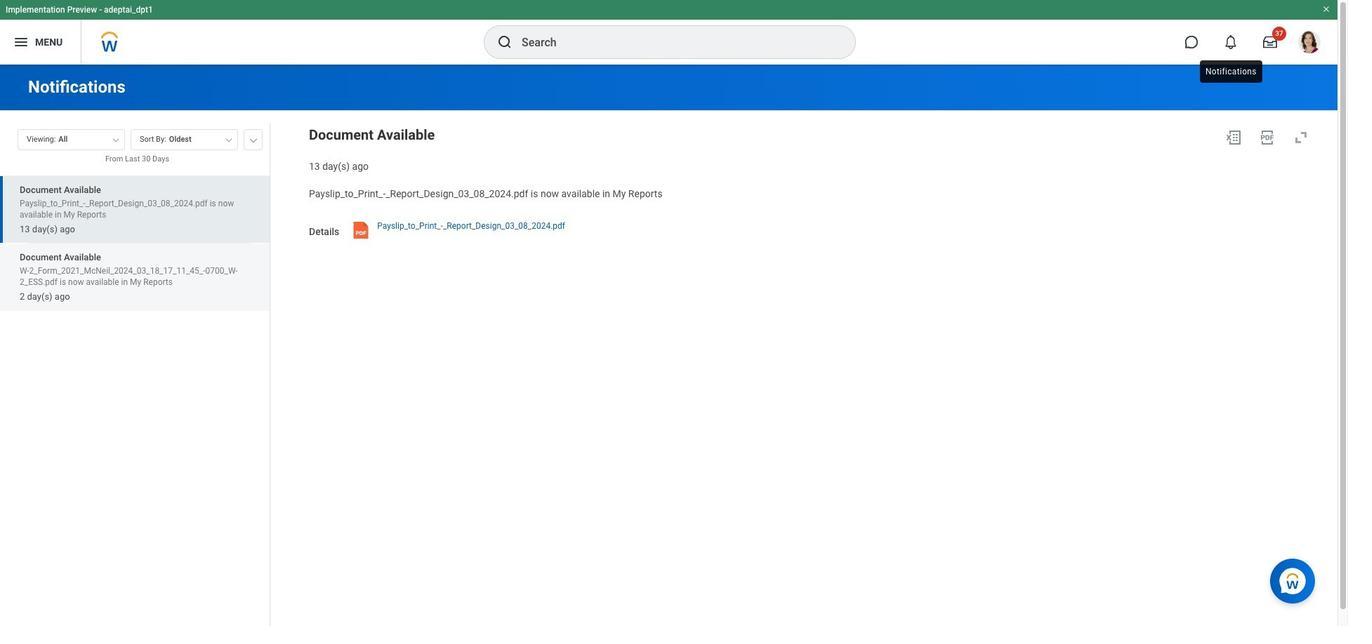 Task type: describe. For each thing, give the bounding box(es) containing it.
export to excel image
[[1225, 129, 1242, 146]]

inbox large image
[[1263, 35, 1277, 49]]

Search Workday  search field
[[522, 27, 826, 58]]

justify image
[[13, 34, 29, 51]]

search image
[[496, 34, 513, 51]]



Task type: vqa. For each thing, say whether or not it's contained in the screenshot.
banner
yes



Task type: locate. For each thing, give the bounding box(es) containing it.
fullscreen image
[[1293, 129, 1309, 146]]

tooltip
[[1197, 58, 1265, 86]]

inbox items list box
[[0, 175, 270, 626]]

profile logan mcneil image
[[1298, 31, 1321, 56]]

region
[[309, 124, 1315, 173]]

banner
[[0, 0, 1337, 65]]

notifications large image
[[1224, 35, 1238, 49]]

more image
[[249, 136, 258, 143]]

close environment banner image
[[1322, 5, 1330, 13]]

main content
[[0, 65, 1337, 626]]

view printable version (pdf) image
[[1259, 129, 1276, 146]]

tab panel
[[0, 123, 270, 626]]



